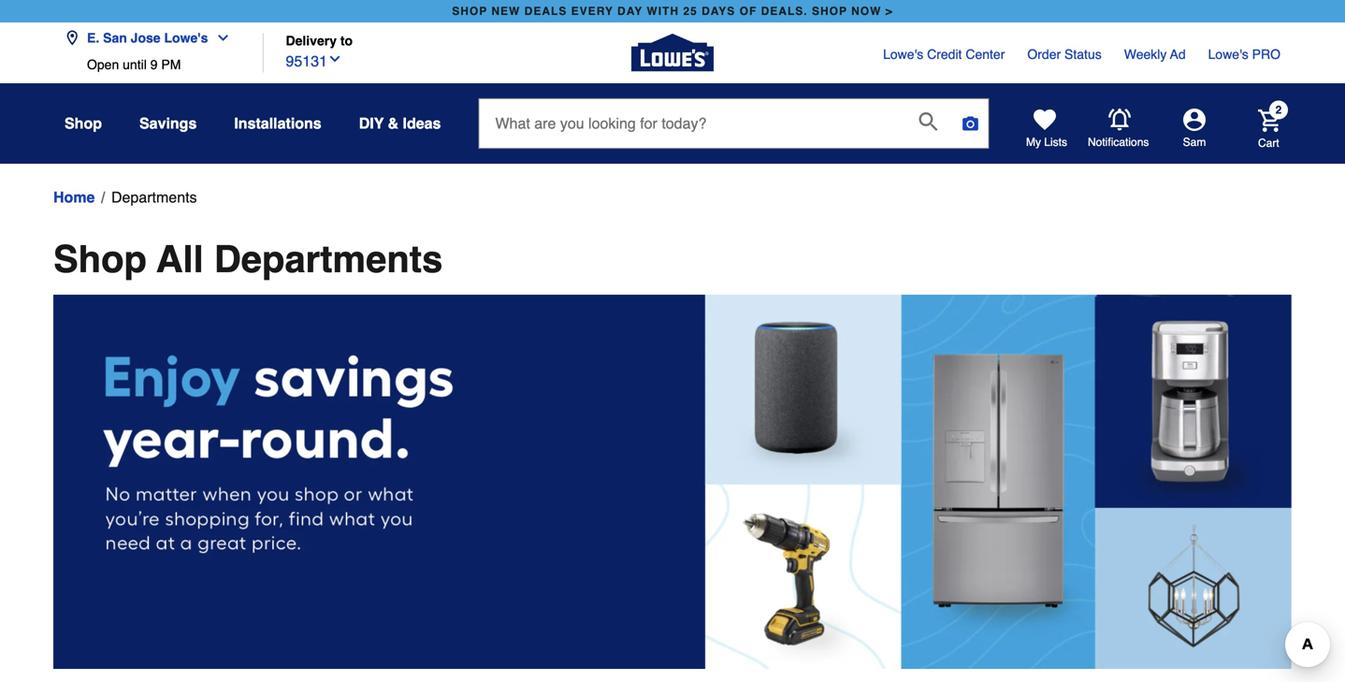 Task type: describe. For each thing, give the bounding box(es) containing it.
weekly ad
[[1125, 47, 1186, 62]]

center
[[966, 47, 1006, 62]]

with
[[647, 5, 680, 18]]

e.
[[87, 30, 99, 45]]

2
[[1276, 103, 1283, 116]]

open
[[87, 57, 119, 72]]

shop button
[[65, 107, 102, 140]]

enjoy savings year-round. no matter what you're shopping for, find what you need at a great price. image
[[53, 295, 1293, 669]]

of
[[740, 5, 757, 18]]

new
[[492, 5, 521, 18]]

home
[[53, 189, 95, 206]]

lowe's for lowe's credit center
[[884, 47, 924, 62]]

>
[[886, 5, 894, 18]]

&
[[388, 115, 399, 132]]

open until 9 pm
[[87, 57, 181, 72]]

every
[[572, 5, 614, 18]]

jose
[[131, 30, 161, 45]]

location image
[[65, 30, 80, 45]]

lists
[[1045, 136, 1068, 149]]

lowe's pro
[[1209, 47, 1281, 62]]

status
[[1065, 47, 1102, 62]]

9
[[150, 57, 158, 72]]

shop for shop all departments
[[53, 238, 147, 281]]

weekly ad link
[[1125, 45, 1186, 64]]

lowe's credit center
[[884, 47, 1006, 62]]

95131 button
[[286, 48, 343, 73]]

lowe's home improvement notification center image
[[1109, 109, 1132, 131]]

deals.
[[762, 5, 808, 18]]

lowe's home improvement cart image
[[1259, 109, 1281, 132]]

0 vertical spatial chevron down image
[[208, 30, 231, 45]]

camera image
[[962, 114, 980, 133]]

my lists link
[[1027, 109, 1068, 150]]

95131
[[286, 52, 328, 70]]

notifications
[[1089, 136, 1150, 149]]

credit
[[928, 47, 963, 62]]

pm
[[161, 57, 181, 72]]

ideas
[[403, 115, 441, 132]]

shop new deals every day with 25 days of deals. shop now >
[[452, 5, 894, 18]]

order
[[1028, 47, 1062, 62]]

weekly
[[1125, 47, 1167, 62]]

25
[[684, 5, 698, 18]]

chevron down image inside 95131 button
[[328, 52, 343, 66]]

delivery
[[286, 33, 337, 48]]



Task type: locate. For each thing, give the bounding box(es) containing it.
1 horizontal spatial lowe's
[[884, 47, 924, 62]]

delivery to
[[286, 33, 353, 48]]

1 vertical spatial shop
[[53, 238, 147, 281]]

1 horizontal spatial chevron down image
[[328, 52, 343, 66]]

e. san jose lowe's
[[87, 30, 208, 45]]

sam
[[1184, 136, 1207, 149]]

day
[[618, 5, 643, 18]]

1 horizontal spatial shop
[[812, 5, 848, 18]]

1 vertical spatial chevron down image
[[328, 52, 343, 66]]

0 horizontal spatial chevron down image
[[208, 30, 231, 45]]

days
[[702, 5, 736, 18]]

sam button
[[1150, 109, 1240, 150]]

shop left now
[[812, 5, 848, 18]]

now
[[852, 5, 882, 18]]

diy & ideas button
[[359, 107, 441, 140]]

departments
[[111, 189, 197, 206], [214, 238, 443, 281]]

departments link
[[111, 186, 197, 209]]

lowe's left credit at the top
[[884, 47, 924, 62]]

shop for shop
[[65, 115, 102, 132]]

chevron down image
[[208, 30, 231, 45], [328, 52, 343, 66]]

deals
[[525, 5, 568, 18]]

lowe's credit center link
[[884, 45, 1006, 64]]

all
[[157, 238, 204, 281]]

lowe's pro link
[[1209, 45, 1281, 64]]

2 horizontal spatial lowe's
[[1209, 47, 1249, 62]]

pro
[[1253, 47, 1281, 62]]

0 horizontal spatial shop
[[452, 5, 488, 18]]

diy & ideas
[[359, 115, 441, 132]]

san
[[103, 30, 127, 45]]

shop new deals every day with 25 days of deals. shop now > link
[[449, 0, 897, 22]]

chevron down image down 'to'
[[328, 52, 343, 66]]

lowe's left pro
[[1209, 47, 1249, 62]]

1 vertical spatial departments
[[214, 238, 443, 281]]

e. san jose lowe's button
[[65, 19, 238, 57]]

savings button
[[139, 107, 197, 140]]

None search field
[[479, 98, 990, 166]]

search image
[[920, 112, 938, 131]]

lowe's
[[164, 30, 208, 45], [884, 47, 924, 62], [1209, 47, 1249, 62]]

0 horizontal spatial lowe's
[[164, 30, 208, 45]]

shop
[[65, 115, 102, 132], [53, 238, 147, 281]]

order status link
[[1028, 45, 1102, 64]]

savings
[[139, 115, 197, 132]]

shop down the open
[[65, 115, 102, 132]]

lowe's inside button
[[164, 30, 208, 45]]

0 horizontal spatial departments
[[111, 189, 197, 206]]

cart
[[1259, 136, 1280, 150]]

1 horizontal spatial departments
[[214, 238, 443, 281]]

chevron down image right the jose
[[208, 30, 231, 45]]

to
[[341, 33, 353, 48]]

installations button
[[234, 107, 322, 140]]

ad
[[1171, 47, 1186, 62]]

shop left new
[[452, 5, 488, 18]]

my
[[1027, 136, 1042, 149]]

shop
[[452, 5, 488, 18], [812, 5, 848, 18]]

home link
[[53, 186, 95, 209]]

diy
[[359, 115, 384, 132]]

lowe's home improvement logo image
[[632, 12, 714, 94]]

0 vertical spatial departments
[[111, 189, 197, 206]]

lowe's for lowe's pro
[[1209, 47, 1249, 62]]

shop down "home" link
[[53, 238, 147, 281]]

my lists
[[1027, 136, 1068, 149]]

order status
[[1028, 47, 1102, 62]]

2 shop from the left
[[812, 5, 848, 18]]

lowe's home improvement lists image
[[1034, 109, 1057, 131]]

1 shop from the left
[[452, 5, 488, 18]]

lowe's up pm
[[164, 30, 208, 45]]

until
[[123, 57, 147, 72]]

shop all departments
[[53, 238, 443, 281]]

Search Query text field
[[480, 99, 905, 148]]

installations
[[234, 115, 322, 132]]

0 vertical spatial shop
[[65, 115, 102, 132]]



Task type: vqa. For each thing, say whether or not it's contained in the screenshot.
in to the bottom
no



